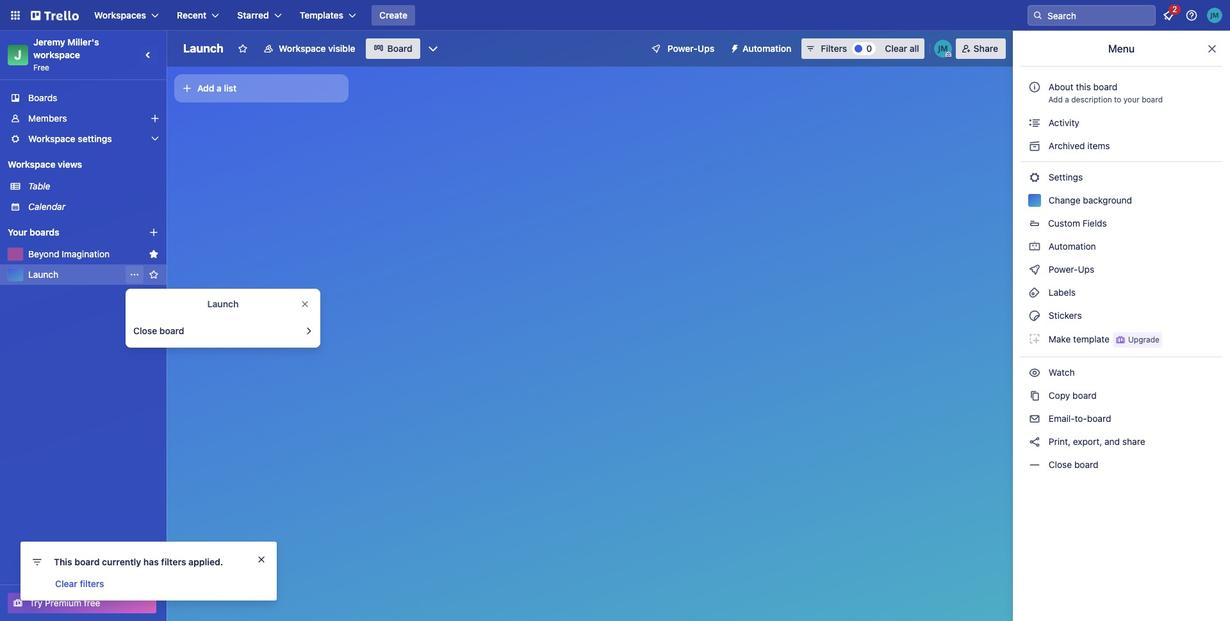Task type: vqa. For each thing, say whether or not it's contained in the screenshot.
the Greg Robinson (gregrobinson96) icon
no



Task type: describe. For each thing, give the bounding box(es) containing it.
add a list
[[197, 83, 237, 94]]

change background
[[1046, 195, 1132, 206]]

about
[[1049, 81, 1074, 92]]

power-ups link
[[1021, 260, 1223, 280]]

boards
[[29, 227, 59, 238]]

workspace views
[[8, 159, 82, 170]]

power-ups inside button
[[668, 43, 715, 54]]

launch link
[[28, 269, 123, 281]]

labels
[[1046, 287, 1076, 298]]

1 vertical spatial ups
[[1078, 264, 1095, 275]]

launch inside text field
[[183, 42, 224, 55]]

and
[[1105, 436, 1120, 447]]

power- inside power-ups button
[[668, 43, 698, 54]]

close board inside close board button
[[133, 326, 184, 336]]

add a list button
[[174, 74, 349, 103]]

star icon image
[[149, 270, 159, 280]]

boards
[[28, 92, 57, 103]]

copy board link
[[1021, 386, 1223, 406]]

sm image for email-to-board
[[1029, 413, 1041, 426]]

sm image for power-ups
[[1029, 263, 1041, 276]]

all
[[910, 43, 919, 54]]

1 horizontal spatial filters
[[161, 557, 186, 568]]

labels link
[[1021, 283, 1223, 303]]

jeremy miller (jeremymiller198) image inside primary 'element'
[[1207, 8, 1223, 23]]

board actions menu image
[[129, 270, 140, 280]]

change
[[1049, 195, 1081, 206]]

export,
[[1073, 436, 1102, 447]]

customize views image
[[427, 42, 439, 55]]

automation inside button
[[743, 43, 792, 54]]

recent button
[[169, 5, 227, 26]]

try premium free button
[[8, 593, 156, 614]]

about this board add a description to your board
[[1049, 81, 1163, 104]]

automation button
[[725, 38, 799, 59]]

print,
[[1049, 436, 1071, 447]]

templates button
[[292, 5, 364, 26]]

star or unstar board image
[[238, 44, 248, 54]]

create
[[379, 10, 408, 21]]

workspace for workspace visible
[[279, 43, 326, 54]]

views
[[58, 159, 82, 170]]

templates
[[300, 10, 344, 21]]

clear filters
[[55, 579, 104, 590]]

boards link
[[0, 88, 167, 108]]

to
[[1114, 95, 1122, 104]]

sm image for watch
[[1029, 367, 1041, 379]]

this member is an admin of this board. image
[[946, 52, 951, 58]]

try premium free
[[29, 598, 100, 609]]

custom fields button
[[1021, 213, 1223, 234]]

board inside email-to-board link
[[1087, 413, 1111, 424]]

primary element
[[0, 0, 1230, 31]]

premium
[[45, 598, 81, 609]]

workspace for workspace views
[[8, 159, 55, 170]]

email-to-board
[[1046, 413, 1111, 424]]

sm image for print, export, and share
[[1029, 436, 1041, 449]]

template
[[1074, 334, 1110, 345]]

power-ups button
[[642, 38, 722, 59]]

j
[[14, 47, 22, 62]]

calendar link
[[28, 201, 159, 213]]

1 vertical spatial power-ups
[[1046, 264, 1097, 275]]

your
[[1124, 95, 1140, 104]]

applied.
[[189, 557, 223, 568]]

add inside add a list button
[[197, 83, 214, 94]]

stickers
[[1046, 310, 1082, 321]]

j link
[[8, 45, 28, 65]]

change background link
[[1021, 190, 1223, 211]]

table
[[28, 181, 50, 192]]

settings link
[[1021, 167, 1223, 188]]

print, export, and share
[[1046, 436, 1146, 447]]

clear all button
[[880, 38, 925, 59]]

close inside close board button
[[133, 326, 157, 336]]

automation link
[[1021, 236, 1223, 257]]

watch link
[[1021, 363, 1223, 383]]

settings
[[1046, 172, 1083, 183]]

beyond imagination link
[[28, 248, 144, 261]]

description
[[1072, 95, 1112, 104]]

open information menu image
[[1186, 9, 1198, 22]]

jeremy miller's workspace free
[[33, 37, 101, 72]]

your
[[8, 227, 27, 238]]

1 vertical spatial launch
[[28, 269, 58, 280]]

a inside about this board add a description to your board
[[1065, 95, 1069, 104]]

workspace visible
[[279, 43, 355, 54]]

close board inside close board link
[[1046, 459, 1099, 470]]

try
[[29, 598, 43, 609]]

background
[[1083, 195, 1132, 206]]

list
[[224, 83, 237, 94]]

starred
[[237, 10, 269, 21]]

this
[[54, 557, 72, 568]]

free
[[84, 598, 100, 609]]

archived items
[[1046, 140, 1110, 151]]

email-to-board link
[[1021, 409, 1223, 429]]



Task type: locate. For each thing, give the bounding box(es) containing it.
filters
[[821, 43, 847, 54]]

0 vertical spatial ups
[[698, 43, 715, 54]]

0
[[867, 43, 872, 54]]

visible
[[328, 43, 355, 54]]

beyond imagination
[[28, 249, 110, 260]]

print, export, and share link
[[1021, 432, 1223, 452]]

board inside close board link
[[1075, 459, 1099, 470]]

workspaces button
[[87, 5, 167, 26]]

your boards with 2 items element
[[8, 225, 129, 240]]

0 horizontal spatial a
[[217, 83, 222, 94]]

members
[[28, 113, 67, 124]]

1 horizontal spatial power-
[[1049, 264, 1078, 275]]

0 horizontal spatial automation
[[743, 43, 792, 54]]

clear left all
[[885, 43, 907, 54]]

0 vertical spatial a
[[217, 83, 222, 94]]

workspaces
[[94, 10, 146, 21]]

2 notifications image
[[1161, 8, 1177, 23]]

1 vertical spatial filters
[[80, 579, 104, 590]]

add board image
[[149, 227, 159, 238]]

1 vertical spatial jeremy miller (jeremymiller198) image
[[934, 40, 952, 58]]

board
[[1094, 81, 1118, 92], [1142, 95, 1163, 104], [160, 326, 184, 336], [1073, 390, 1097, 401], [1087, 413, 1111, 424], [1075, 459, 1099, 470], [74, 557, 100, 568]]

0 vertical spatial automation
[[743, 43, 792, 54]]

0 horizontal spatial clear
[[55, 579, 77, 590]]

free
[[33, 63, 49, 72]]

add inside about this board add a description to your board
[[1049, 95, 1063, 104]]

add
[[197, 83, 214, 94], [1049, 95, 1063, 104]]

create button
[[372, 5, 415, 26]]

1 horizontal spatial automation
[[1046, 241, 1096, 252]]

starred icon image
[[149, 249, 159, 260]]

filters up free
[[80, 579, 104, 590]]

fields
[[1083, 218, 1107, 229]]

sm image inside "print, export, and share" "link"
[[1029, 436, 1041, 449]]

members link
[[0, 108, 167, 129]]

sm image inside activity link
[[1029, 117, 1041, 129]]

has
[[143, 557, 159, 568]]

archived
[[1049, 140, 1085, 151]]

ups left automation button
[[698, 43, 715, 54]]

close down star icon
[[133, 326, 157, 336]]

to-
[[1075, 413, 1087, 424]]

0 vertical spatial launch
[[183, 42, 224, 55]]

close board button
[[126, 320, 320, 343]]

0 horizontal spatial ups
[[698, 43, 715, 54]]

custom
[[1048, 218, 1080, 229]]

clear inside button
[[885, 43, 907, 54]]

1 vertical spatial add
[[1049, 95, 1063, 104]]

clear all
[[885, 43, 919, 54]]

your boards
[[8, 227, 59, 238]]

calendar
[[28, 201, 65, 212]]

sm image inside settings link
[[1029, 171, 1041, 184]]

sm image inside power-ups link
[[1029, 263, 1041, 276]]

1 vertical spatial power-
[[1049, 264, 1078, 275]]

5 sm image from the top
[[1029, 390, 1041, 402]]

add down about
[[1049, 95, 1063, 104]]

workspace inside button
[[279, 43, 326, 54]]

1 vertical spatial a
[[1065, 95, 1069, 104]]

workspace
[[279, 43, 326, 54], [28, 133, 75, 144], [8, 159, 55, 170]]

0 vertical spatial add
[[197, 83, 214, 94]]

sm image for close board
[[1029, 459, 1041, 472]]

board link
[[366, 38, 420, 59]]

sm image for settings
[[1029, 171, 1041, 184]]

jeremy
[[33, 37, 65, 47]]

0 horizontal spatial add
[[197, 83, 214, 94]]

sm image inside automation link
[[1029, 240, 1041, 253]]

workspace down templates
[[279, 43, 326, 54]]

Board name text field
[[177, 38, 230, 59]]

recent
[[177, 10, 207, 21]]

1 vertical spatial automation
[[1046, 241, 1096, 252]]

2 vertical spatial launch
[[207, 299, 239, 310]]

1 horizontal spatial a
[[1065, 95, 1069, 104]]

1 horizontal spatial close board
[[1046, 459, 1099, 470]]

alert
[[21, 542, 277, 601]]

a down about
[[1065, 95, 1069, 104]]

a inside button
[[217, 83, 222, 94]]

sm image for labels
[[1029, 286, 1041, 299]]

sm image inside automation button
[[725, 38, 743, 56]]

custom fields
[[1048, 218, 1107, 229]]

copy
[[1049, 390, 1070, 401]]

workspace
[[33, 49, 80, 60]]

sm image for archived items
[[1029, 140, 1041, 153]]

filters right has
[[161, 557, 186, 568]]

automation
[[743, 43, 792, 54], [1046, 241, 1096, 252]]

0 vertical spatial power-
[[668, 43, 698, 54]]

sm image inside 'archived items' link
[[1029, 140, 1041, 153]]

power-ups
[[668, 43, 715, 54], [1046, 264, 1097, 275]]

0 vertical spatial close
[[133, 326, 157, 336]]

clear up "try premium free"
[[55, 579, 77, 590]]

close
[[133, 326, 157, 336], [1049, 459, 1072, 470]]

a
[[217, 83, 222, 94], [1065, 95, 1069, 104]]

0 horizontal spatial filters
[[80, 579, 104, 590]]

0 horizontal spatial close board
[[133, 326, 184, 336]]

starred button
[[230, 5, 289, 26]]

0 vertical spatial power-ups
[[668, 43, 715, 54]]

1 vertical spatial clear
[[55, 579, 77, 590]]

this
[[1076, 81, 1091, 92]]

ups
[[698, 43, 715, 54], [1078, 264, 1095, 275]]

share button
[[956, 38, 1006, 59]]

board inside "copy board" link
[[1073, 390, 1097, 401]]

activity link
[[1021, 113, 1223, 133]]

jeremy miller (jeremymiller198) image right all
[[934, 40, 952, 58]]

menu
[[123, 266, 144, 284]]

upgrade button
[[1113, 333, 1162, 348]]

search image
[[1033, 10, 1043, 21]]

close down "print,"
[[1049, 459, 1072, 470]]

workspace settings button
[[0, 129, 167, 149]]

currently
[[102, 557, 141, 568]]

share
[[1123, 436, 1146, 447]]

0 horizontal spatial close
[[133, 326, 157, 336]]

2 sm image from the top
[[1029, 263, 1041, 276]]

archived items link
[[1021, 136, 1223, 156]]

settings
[[78, 133, 112, 144]]

items
[[1088, 140, 1110, 151]]

0 vertical spatial jeremy miller (jeremymiller198) image
[[1207, 8, 1223, 23]]

activity
[[1046, 117, 1080, 128]]

launch down recent popup button
[[183, 42, 224, 55]]

1 horizontal spatial close
[[1049, 459, 1072, 470]]

0 horizontal spatial jeremy miller (jeremymiller198) image
[[934, 40, 952, 58]]

sm image inside "copy board" link
[[1029, 390, 1041, 402]]

close popover image
[[300, 299, 310, 310]]

upgrade
[[1128, 335, 1160, 345]]

1 horizontal spatial clear
[[885, 43, 907, 54]]

jeremy miller (jeremymiller198) image
[[1207, 8, 1223, 23], [934, 40, 952, 58]]

make
[[1049, 334, 1071, 345]]

clear for clear all
[[885, 43, 907, 54]]

sm image inside the 'stickers' link
[[1029, 310, 1041, 322]]

clear filters link
[[55, 578, 104, 591]]

ups down automation link in the right top of the page
[[1078, 264, 1095, 275]]

2 vertical spatial workspace
[[8, 159, 55, 170]]

sm image inside email-to-board link
[[1029, 413, 1041, 426]]

sm image for activity
[[1029, 117, 1041, 129]]

sm image
[[725, 38, 743, 56], [1029, 140, 1041, 153], [1029, 171, 1041, 184], [1029, 240, 1041, 253], [1029, 310, 1041, 322], [1029, 367, 1041, 379], [1029, 413, 1041, 426], [1029, 436, 1041, 449], [1029, 459, 1041, 472]]

board inside close board button
[[160, 326, 184, 336]]

workspace up "table"
[[8, 159, 55, 170]]

menu
[[1108, 43, 1135, 54]]

1 vertical spatial workspace
[[28, 133, 75, 144]]

workspace for workspace settings
[[28, 133, 75, 144]]

0 vertical spatial workspace
[[279, 43, 326, 54]]

copy board
[[1046, 390, 1097, 401]]

workspace inside popup button
[[28, 133, 75, 144]]

0 vertical spatial close board
[[133, 326, 184, 336]]

workspace down members
[[28, 133, 75, 144]]

workspace navigation collapse icon image
[[140, 46, 158, 64]]

launch down beyond
[[28, 269, 58, 280]]

launch up close board button
[[207, 299, 239, 310]]

0 vertical spatial clear
[[885, 43, 907, 54]]

sm image
[[1029, 117, 1041, 129], [1029, 263, 1041, 276], [1029, 286, 1041, 299], [1029, 333, 1041, 345], [1029, 390, 1041, 402]]

sm image for stickers
[[1029, 310, 1041, 322]]

sm image for make template
[[1029, 333, 1041, 345]]

dismiss flag image
[[256, 555, 267, 565]]

sm image for copy board
[[1029, 390, 1041, 402]]

1 horizontal spatial ups
[[1078, 264, 1095, 275]]

ups inside button
[[698, 43, 715, 54]]

close board down star icon
[[133, 326, 184, 336]]

clear for clear filters
[[55, 579, 77, 590]]

board
[[387, 43, 413, 54]]

4 sm image from the top
[[1029, 333, 1041, 345]]

jeremy miller's workspace link
[[33, 37, 101, 60]]

1 vertical spatial close board
[[1046, 459, 1099, 470]]

imagination
[[62, 249, 110, 260]]

Search field
[[1043, 6, 1155, 25]]

close inside close board link
[[1049, 459, 1072, 470]]

1 vertical spatial close
[[1049, 459, 1072, 470]]

0 horizontal spatial power-ups
[[668, 43, 715, 54]]

jeremy miller (jeremymiller198) image right open information menu image
[[1207, 8, 1223, 23]]

workspace visible button
[[256, 38, 363, 59]]

0 vertical spatial filters
[[161, 557, 186, 568]]

sm image inside watch link
[[1029, 367, 1041, 379]]

workspace settings
[[28, 133, 112, 144]]

filters
[[161, 557, 186, 568], [80, 579, 104, 590]]

sm image for automation
[[1029, 240, 1041, 253]]

1 sm image from the top
[[1029, 117, 1041, 129]]

sm image inside "labels" link
[[1029, 286, 1041, 299]]

close board down "print,"
[[1046, 459, 1099, 470]]

alert containing this board currently has filters applied.
[[21, 542, 277, 601]]

back to home image
[[31, 5, 79, 26]]

share
[[974, 43, 998, 54]]

a left list at the left of page
[[217, 83, 222, 94]]

stickers link
[[1021, 306, 1223, 326]]

1 horizontal spatial jeremy miller (jeremymiller198) image
[[1207, 8, 1223, 23]]

0 horizontal spatial power-
[[668, 43, 698, 54]]

power- inside power-ups link
[[1049, 264, 1078, 275]]

3 sm image from the top
[[1029, 286, 1041, 299]]

launch
[[183, 42, 224, 55], [28, 269, 58, 280], [207, 299, 239, 310]]

add left list at the left of page
[[197, 83, 214, 94]]

sm image inside close board link
[[1029, 459, 1041, 472]]

table link
[[28, 180, 159, 193]]

1 horizontal spatial add
[[1049, 95, 1063, 104]]

1 horizontal spatial power-ups
[[1046, 264, 1097, 275]]

miller's
[[68, 37, 99, 47]]

this board currently has filters applied.
[[54, 557, 223, 568]]



